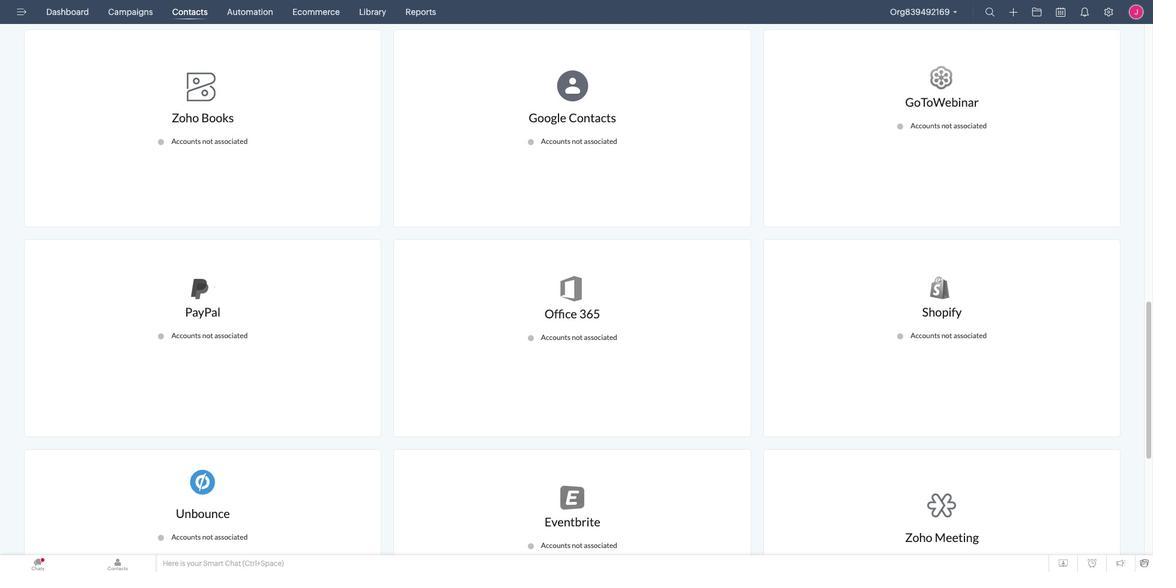 Task type: locate. For each thing, give the bounding box(es) containing it.
search image
[[985, 7, 995, 17]]

here is your smart chat (ctrl+space)
[[163, 560, 284, 569]]

quick actions image
[[1009, 8, 1018, 17]]

contacts link
[[167, 0, 213, 24]]

library link
[[354, 0, 391, 24]]

contacts
[[172, 7, 208, 17]]

org839492169
[[890, 7, 950, 17]]

dashboard link
[[41, 0, 94, 24]]

library
[[359, 7, 386, 17]]

campaigns link
[[103, 0, 158, 24]]

(ctrl+space)
[[242, 560, 284, 569]]

chats image
[[40, 558, 45, 563]]

here
[[163, 560, 179, 569]]



Task type: describe. For each thing, give the bounding box(es) containing it.
dashboard
[[46, 7, 89, 17]]

automation link
[[222, 0, 278, 24]]

ecommerce
[[292, 7, 340, 17]]

reports link
[[401, 0, 441, 24]]

automation
[[227, 7, 273, 17]]

contacts image
[[80, 556, 156, 573]]

is
[[180, 560, 185, 569]]

configure settings image
[[1104, 7, 1113, 17]]

calendar image
[[1056, 7, 1065, 17]]

ecommerce link
[[288, 0, 345, 24]]

reports
[[405, 7, 436, 17]]

folder image
[[1032, 7, 1042, 17]]

campaigns
[[108, 7, 153, 17]]

chat
[[225, 560, 241, 569]]

your
[[187, 560, 202, 569]]

smart
[[203, 560, 223, 569]]

notifications image
[[1080, 7, 1089, 17]]



Task type: vqa. For each thing, say whether or not it's contained in the screenshot.
CAMPAIGNS
yes



